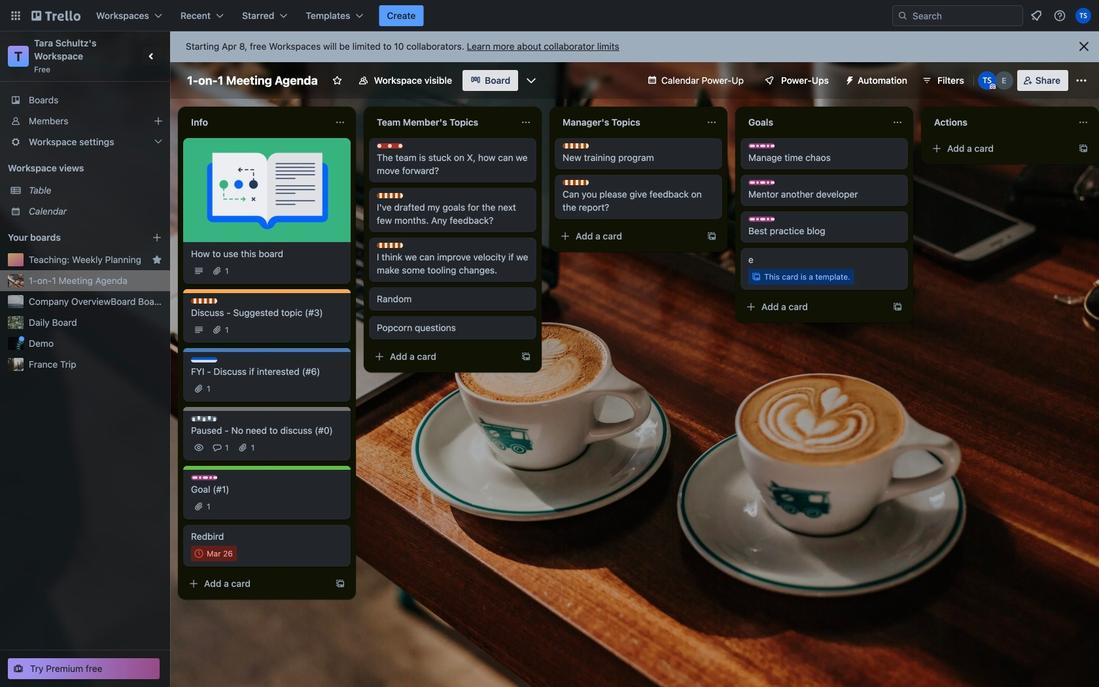 Task type: vqa. For each thing, say whether or not it's contained in the screenshot.
workspace settings
no



Task type: locate. For each thing, give the bounding box(es) containing it.
this member is an admin of this board. image
[[990, 84, 996, 90]]

create from template… image
[[1079, 143, 1089, 154], [707, 231, 717, 241], [893, 302, 903, 312], [335, 579, 346, 589]]

workspace navigation collapse icon image
[[143, 47, 161, 65]]

color: pink, title: "goal" element
[[749, 143, 775, 149], [749, 180, 775, 185], [749, 217, 775, 222], [191, 475, 217, 480]]

starred icon image
[[152, 255, 162, 265]]

ethanhunt1 (ethanhunt117) image
[[995, 71, 1014, 90]]

None text field
[[183, 112, 330, 133], [741, 112, 887, 133], [927, 112, 1073, 133], [183, 112, 330, 133], [741, 112, 887, 133], [927, 112, 1073, 133]]

primary element
[[0, 0, 1099, 31]]

Board name text field
[[181, 70, 324, 91]]

color: orange, title: "discuss" element
[[563, 143, 589, 149], [563, 180, 589, 185], [377, 193, 403, 198], [377, 243, 403, 248], [191, 298, 217, 304]]

show menu image
[[1075, 74, 1088, 87]]

your boards with 6 items element
[[8, 230, 132, 245]]

tara schultz (taraschultz7) image
[[978, 71, 997, 90]]

customize views image
[[525, 74, 538, 87]]

None text field
[[369, 112, 516, 133], [555, 112, 702, 133], [369, 112, 516, 133], [555, 112, 702, 133]]

color: black, title: "paused" element
[[191, 416, 217, 421]]

star or unstar board image
[[332, 75, 343, 86]]

None checkbox
[[191, 546, 237, 562]]



Task type: describe. For each thing, give the bounding box(es) containing it.
sm image
[[840, 70, 858, 88]]

create from template… image
[[521, 351, 531, 362]]

color: blue, title: "fyi" element
[[191, 357, 217, 363]]

Search field
[[893, 5, 1024, 26]]

color: red, title: "blocker" element
[[377, 143, 403, 149]]

search image
[[898, 10, 908, 21]]

back to home image
[[31, 5, 80, 26]]

open information menu image
[[1054, 9, 1067, 22]]

0 notifications image
[[1029, 8, 1045, 24]]

tara schultz (taraschultz7) image
[[1076, 8, 1092, 24]]

add board image
[[152, 232, 162, 243]]



